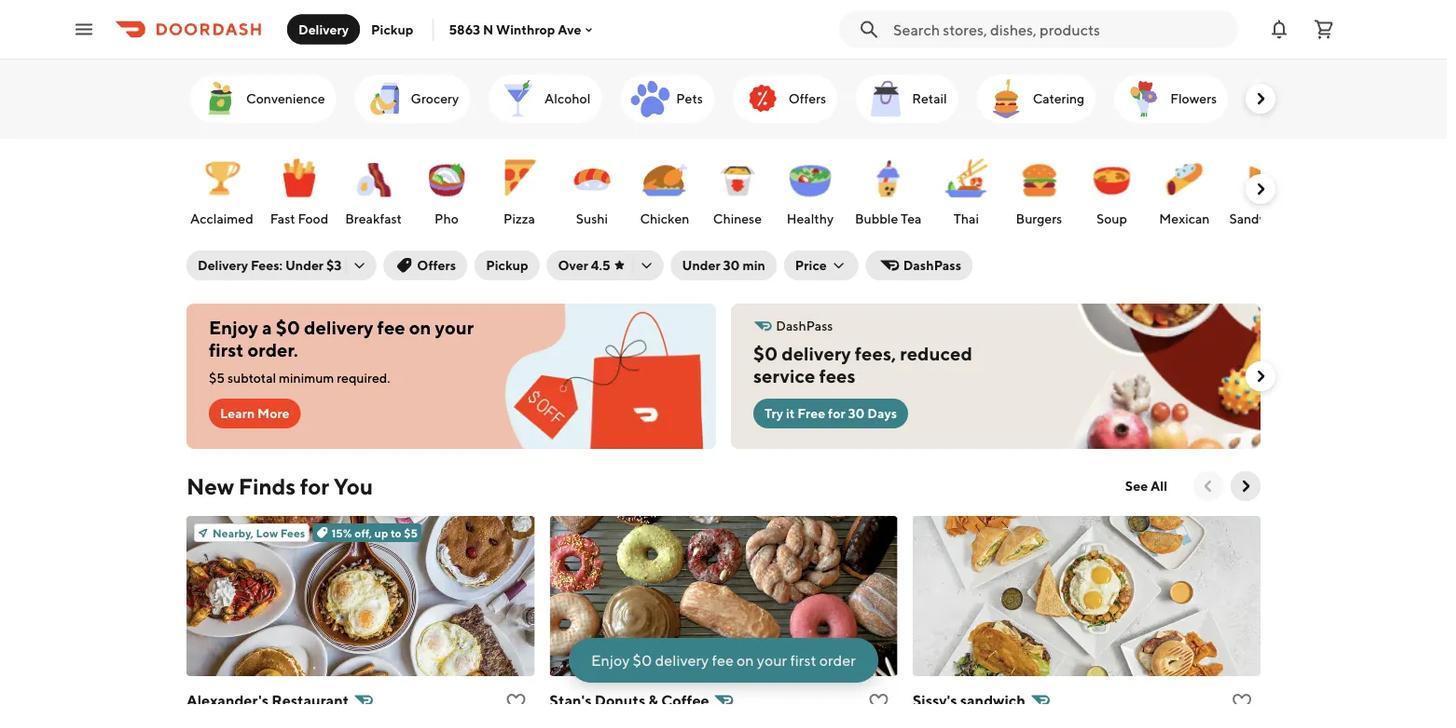 Task type: describe. For each thing, give the bounding box(es) containing it.
price button
[[784, 251, 858, 281]]

over 4.5 button
[[547, 251, 663, 281]]

notification bell image
[[1268, 18, 1290, 41]]

healthy
[[787, 211, 834, 227]]

thai
[[954, 211, 979, 227]]

try
[[765, 406, 783, 421]]

new finds for you link
[[186, 472, 373, 502]]

you
[[334, 473, 373, 500]]

previous button of carousel image
[[1199, 477, 1218, 496]]

0 vertical spatial pickup
[[371, 21, 413, 37]]

minimum
[[279, 371, 334, 386]]

1 click to add this store to your saved list image from the left
[[868, 692, 890, 706]]

it
[[786, 406, 795, 421]]

0 vertical spatial next button of carousel image
[[1251, 367, 1270, 386]]

finds
[[238, 473, 296, 500]]

flowers link
[[1114, 75, 1228, 123]]

required.
[[337, 371, 390, 386]]

more
[[257, 406, 290, 421]]

fees
[[819, 366, 856, 387]]

5863 n winthrop ave
[[449, 22, 581, 37]]

pets image
[[628, 76, 673, 121]]

breakfast
[[345, 211, 402, 227]]

0 vertical spatial offers
[[789, 91, 826, 106]]

retail link
[[856, 75, 958, 123]]

try it free for 30 days button
[[753, 399, 908, 429]]

convenience image
[[198, 76, 242, 121]]

see all link
[[1114, 472, 1179, 502]]

0 items, open order cart image
[[1313, 18, 1335, 41]]

delivery fees: under $3
[[198, 258, 342, 273]]

n
[[483, 22, 493, 37]]

service
[[753, 366, 815, 387]]

convenience
[[246, 91, 325, 106]]

fee inside enjoy a $0 delivery fee on your first order. $5 subtotal minimum required.
[[377, 317, 405, 339]]

tea
[[901, 211, 922, 227]]

retail image
[[864, 76, 908, 121]]

flowers
[[1170, 91, 1217, 106]]

enjoy $0 delivery fee on your first order
[[591, 652, 856, 670]]

acclaimed link
[[186, 146, 257, 232]]

new finds for you
[[186, 473, 373, 500]]

new
[[186, 473, 234, 500]]

order
[[819, 652, 856, 670]]

1 under from the left
[[285, 258, 324, 273]]

30 inside button
[[723, 258, 740, 273]]

all
[[1151, 479, 1167, 494]]

alcohol link
[[489, 75, 602, 123]]

1 vertical spatial pickup button
[[475, 251, 539, 281]]

nearby,
[[213, 527, 254, 540]]

learn more button
[[209, 399, 301, 429]]

see all
[[1125, 479, 1167, 494]]

nearby, low fees
[[213, 527, 305, 540]]

click to add this store to your saved list image
[[505, 692, 527, 706]]

under 30 min button
[[671, 251, 777, 281]]

offers image
[[740, 76, 785, 121]]

1 vertical spatial next button of carousel image
[[1236, 477, 1255, 496]]

offers button
[[384, 251, 467, 281]]

catering
[[1033, 91, 1085, 106]]

your inside enjoy a $0 delivery fee on your first order. $5 subtotal minimum required.
[[435, 317, 474, 339]]

days
[[867, 406, 897, 421]]

subtotal
[[227, 371, 276, 386]]

offers link
[[733, 75, 837, 123]]

enjoy for a
[[209, 317, 258, 339]]

fast food
[[270, 211, 328, 227]]

2 next button of carousel image from the top
[[1251, 180, 1270, 199]]

learn more
[[220, 406, 290, 421]]

pho
[[434, 211, 459, 227]]

over
[[558, 258, 588, 273]]

under inside button
[[682, 258, 720, 273]]

sushi
[[576, 211, 608, 227]]

$5 inside enjoy a $0 delivery fee on your first order. $5 subtotal minimum required.
[[209, 371, 225, 386]]

catering image
[[984, 76, 1029, 121]]

5863
[[449, 22, 480, 37]]

to
[[391, 527, 402, 540]]

order.
[[248, 339, 298, 361]]

fees:
[[251, 258, 283, 273]]

Store search: begin typing to search for stores available on DoorDash text field
[[893, 19, 1227, 40]]

dashpass inside "button"
[[903, 258, 961, 273]]

learn
[[220, 406, 255, 421]]

open menu image
[[73, 18, 95, 41]]

price
[[795, 258, 827, 273]]

burgers
[[1016, 211, 1062, 227]]



Task type: locate. For each thing, give the bounding box(es) containing it.
$0 delivery fees, reduced service fees
[[753, 343, 972, 387]]

2 under from the left
[[682, 258, 720, 273]]

1 horizontal spatial under
[[682, 258, 720, 273]]

under left $3
[[285, 258, 324, 273]]

0 horizontal spatial click to add this store to your saved list image
[[868, 692, 890, 706]]

min
[[743, 258, 765, 273]]

ave
[[558, 22, 581, 37]]

15% off, up to $5
[[331, 527, 418, 540]]

2 vertical spatial delivery
[[655, 652, 709, 670]]

30 inside button
[[848, 406, 865, 421]]

1 horizontal spatial $5
[[404, 527, 418, 540]]

4.5
[[591, 258, 610, 273]]

2 vertical spatial $0
[[633, 652, 652, 670]]

1 horizontal spatial pickup button
[[475, 251, 539, 281]]

grocery link
[[355, 75, 470, 123]]

pickup right delivery button
[[371, 21, 413, 37]]

beauty image
[[1254, 76, 1299, 121]]

chinese
[[713, 211, 762, 227]]

fees,
[[855, 343, 896, 365]]

1 vertical spatial $0
[[753, 343, 778, 365]]

alcohol
[[545, 91, 591, 106]]

0 horizontal spatial first
[[209, 339, 244, 361]]

$5 left subtotal
[[209, 371, 225, 386]]

off,
[[355, 527, 372, 540]]

0 horizontal spatial enjoy
[[209, 317, 258, 339]]

acclaimed
[[190, 211, 253, 227]]

2 horizontal spatial delivery
[[782, 343, 851, 365]]

1 vertical spatial for
[[300, 473, 329, 500]]

next button of carousel image up sandwiches
[[1251, 180, 1270, 199]]

0 horizontal spatial on
[[409, 317, 431, 339]]

winthrop
[[496, 22, 555, 37]]

1 vertical spatial $5
[[404, 527, 418, 540]]

sandwiches
[[1229, 211, 1300, 227]]

1 horizontal spatial your
[[757, 652, 787, 670]]

$0 inside $0 delivery fees, reduced service fees
[[753, 343, 778, 365]]

0 horizontal spatial for
[[300, 473, 329, 500]]

your down offers button
[[435, 317, 474, 339]]

1 vertical spatial dashpass
[[776, 318, 833, 334]]

1 horizontal spatial pickup
[[486, 258, 528, 273]]

$3
[[326, 258, 342, 273]]

pizza
[[504, 211, 535, 227]]

convenience link
[[190, 75, 336, 123]]

$5 right to
[[404, 527, 418, 540]]

delivery
[[298, 21, 349, 37], [198, 258, 248, 273]]

1 vertical spatial fee
[[712, 652, 734, 670]]

0 horizontal spatial $0
[[276, 317, 300, 339]]

0 horizontal spatial delivery
[[304, 317, 373, 339]]

enjoy
[[209, 317, 258, 339], [591, 652, 630, 670]]

low
[[256, 527, 278, 540]]

1 horizontal spatial delivery
[[655, 652, 709, 670]]

catering link
[[977, 75, 1096, 123]]

1 horizontal spatial on
[[737, 652, 754, 670]]

$0
[[276, 317, 300, 339], [753, 343, 778, 365], [633, 652, 652, 670]]

1 vertical spatial next button of carousel image
[[1251, 180, 1270, 199]]

under
[[285, 258, 324, 273], [682, 258, 720, 273]]

for
[[828, 406, 845, 421], [300, 473, 329, 500]]

mexican
[[1159, 211, 1210, 227]]

grocery
[[411, 91, 459, 106]]

first inside enjoy a $0 delivery fee on your first order. $5 subtotal minimum required.
[[209, 339, 244, 361]]

delivery for delivery
[[298, 21, 349, 37]]

2 horizontal spatial $0
[[753, 343, 778, 365]]

reduced
[[900, 343, 972, 365]]

0 vertical spatial $5
[[209, 371, 225, 386]]

try it free for 30 days
[[765, 406, 897, 421]]

0 horizontal spatial fee
[[377, 317, 405, 339]]

pickup
[[371, 21, 413, 37], [486, 258, 528, 273]]

first left order
[[790, 652, 816, 670]]

0 vertical spatial fee
[[377, 317, 405, 339]]

enjoy for $0
[[591, 652, 630, 670]]

next button of carousel image
[[1251, 367, 1270, 386], [1236, 477, 1255, 496]]

pets link
[[620, 75, 714, 123]]

soup
[[1096, 211, 1127, 227]]

flowers image
[[1122, 76, 1167, 121]]

under left min
[[682, 258, 720, 273]]

30 left days
[[848, 406, 865, 421]]

30
[[723, 258, 740, 273], [848, 406, 865, 421]]

for left you
[[300, 473, 329, 500]]

1 vertical spatial 30
[[848, 406, 865, 421]]

your
[[435, 317, 474, 339], [757, 652, 787, 670]]

free
[[797, 406, 825, 421]]

0 horizontal spatial pickup
[[371, 21, 413, 37]]

0 horizontal spatial offers
[[417, 258, 456, 273]]

1 horizontal spatial enjoy
[[591, 652, 630, 670]]

1 vertical spatial delivery
[[782, 343, 851, 365]]

under 30 min
[[682, 258, 765, 273]]

15%
[[331, 527, 352, 540]]

delivery for delivery fees: under $3
[[198, 258, 248, 273]]

1 vertical spatial your
[[757, 652, 787, 670]]

1 horizontal spatial dashpass
[[903, 258, 961, 273]]

1 horizontal spatial click to add this store to your saved list image
[[1231, 692, 1253, 706]]

chicken
[[640, 211, 689, 227]]

0 horizontal spatial your
[[435, 317, 474, 339]]

pickup down pizza
[[486, 258, 528, 273]]

fees
[[280, 527, 305, 540]]

first up subtotal
[[209, 339, 244, 361]]

pets
[[676, 91, 703, 106]]

0 vertical spatial on
[[409, 317, 431, 339]]

1 horizontal spatial fee
[[712, 652, 734, 670]]

0 vertical spatial pickup button
[[360, 14, 425, 44]]

0 vertical spatial delivery
[[298, 21, 349, 37]]

on left order
[[737, 652, 754, 670]]

0 horizontal spatial pickup button
[[360, 14, 425, 44]]

1 horizontal spatial 30
[[848, 406, 865, 421]]

retail
[[912, 91, 947, 106]]

delivery inside enjoy a $0 delivery fee on your first order. $5 subtotal minimum required.
[[304, 317, 373, 339]]

offers down pho
[[417, 258, 456, 273]]

delivery left fees:
[[198, 258, 248, 273]]

0 horizontal spatial delivery
[[198, 258, 248, 273]]

offers right offers image
[[789, 91, 826, 106]]

delivery button
[[287, 14, 360, 44]]

0 horizontal spatial under
[[285, 258, 324, 273]]

delivery up convenience
[[298, 21, 349, 37]]

5863 n winthrop ave button
[[449, 22, 596, 37]]

enjoy a $0 delivery fee on your first order. $5 subtotal minimum required.
[[209, 317, 474, 386]]

click to add this store to your saved list image
[[868, 692, 890, 706], [1231, 692, 1253, 706]]

see
[[1125, 479, 1148, 494]]

1 horizontal spatial for
[[828, 406, 845, 421]]

for right free
[[828, 406, 845, 421]]

0 vertical spatial delivery
[[304, 317, 373, 339]]

1 vertical spatial offers
[[417, 258, 456, 273]]

next button of carousel image right flowers
[[1251, 90, 1270, 108]]

enjoy inside enjoy a $0 delivery fee on your first order. $5 subtotal minimum required.
[[209, 317, 258, 339]]

a
[[262, 317, 272, 339]]

1 horizontal spatial $0
[[633, 652, 652, 670]]

delivery inside $0 delivery fees, reduced service fees
[[782, 343, 851, 365]]

0 vertical spatial $0
[[276, 317, 300, 339]]

$0 inside enjoy a $0 delivery fee on your first order. $5 subtotal minimum required.
[[276, 317, 300, 339]]

bubble tea
[[855, 211, 922, 227]]

dashpass down tea
[[903, 258, 961, 273]]

for inside button
[[828, 406, 845, 421]]

first
[[209, 339, 244, 361], [790, 652, 816, 670]]

0 vertical spatial enjoy
[[209, 317, 258, 339]]

0 vertical spatial first
[[209, 339, 244, 361]]

food
[[298, 211, 328, 227]]

bubble
[[855, 211, 898, 227]]

grocery image
[[362, 76, 407, 121]]

1 vertical spatial first
[[790, 652, 816, 670]]

1 horizontal spatial first
[[790, 652, 816, 670]]

1 vertical spatial delivery
[[198, 258, 248, 273]]

0 vertical spatial for
[[828, 406, 845, 421]]

0 horizontal spatial $5
[[209, 371, 225, 386]]

delivery inside button
[[298, 21, 349, 37]]

next button of carousel image
[[1251, 90, 1270, 108], [1251, 180, 1270, 199]]

on inside enjoy a $0 delivery fee on your first order. $5 subtotal minimum required.
[[409, 317, 431, 339]]

$5
[[209, 371, 225, 386], [404, 527, 418, 540]]

1 horizontal spatial offers
[[789, 91, 826, 106]]

0 vertical spatial your
[[435, 317, 474, 339]]

pickup button up the grocery icon
[[360, 14, 425, 44]]

offers
[[789, 91, 826, 106], [417, 258, 456, 273]]

0 horizontal spatial dashpass
[[776, 318, 833, 334]]

alcohol image
[[496, 76, 541, 121]]

0 vertical spatial dashpass
[[903, 258, 961, 273]]

pickup button
[[360, 14, 425, 44], [475, 251, 539, 281]]

0 vertical spatial next button of carousel image
[[1251, 90, 1270, 108]]

1 next button of carousel image from the top
[[1251, 90, 1270, 108]]

fast
[[270, 211, 295, 227]]

fee
[[377, 317, 405, 339], [712, 652, 734, 670]]

0 vertical spatial 30
[[723, 258, 740, 273]]

0 horizontal spatial 30
[[723, 258, 740, 273]]

over 4.5
[[558, 258, 610, 273]]

pickup button down pizza
[[475, 251, 539, 281]]

on down offers button
[[409, 317, 431, 339]]

1 horizontal spatial delivery
[[298, 21, 349, 37]]

1 vertical spatial enjoy
[[591, 652, 630, 670]]

delivery
[[304, 317, 373, 339], [782, 343, 851, 365], [655, 652, 709, 670]]

30 left min
[[723, 258, 740, 273]]

on
[[409, 317, 431, 339], [737, 652, 754, 670]]

dashpass button
[[866, 251, 973, 281]]

dashpass up the service
[[776, 318, 833, 334]]

1 vertical spatial pickup
[[486, 258, 528, 273]]

your left order
[[757, 652, 787, 670]]

2 click to add this store to your saved list image from the left
[[1231, 692, 1253, 706]]

offers inside button
[[417, 258, 456, 273]]

1 vertical spatial on
[[737, 652, 754, 670]]

up
[[374, 527, 388, 540]]



Task type: vqa. For each thing, say whether or not it's contained in the screenshot.
Chicken
yes



